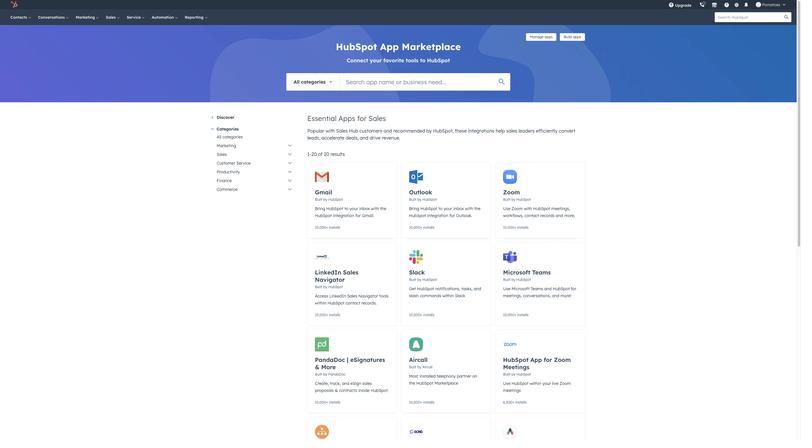 Task type: vqa. For each thing, say whether or not it's contained in the screenshot.
no associated objects of this type exist. corresponding to Tickets
no



Task type: describe. For each thing, give the bounding box(es) containing it.
build apps link
[[560, 33, 585, 41]]

aircall built by aircall
[[409, 357, 433, 370]]

and up revenue.
[[384, 128, 392, 134]]

1 horizontal spatial marketing
[[217, 143, 236, 149]]

search image
[[785, 15, 789, 19]]

sales inside access linkedin sales navigator tools within hubspot contact records.
[[347, 294, 358, 299]]

1-20 of 20 results
[[308, 151, 345, 157]]

outlook
[[409, 189, 433, 196]]

hubspot inside use hubspot within your live zoom meetings
[[512, 381, 529, 387]]

hubspot inside access linkedin sales navigator tools within hubspot contact records.
[[328, 301, 345, 306]]

hubspot app marketplace link
[[336, 41, 461, 53]]

microsoft inside microsoft teams built by hubspot
[[503, 269, 531, 276]]

0 horizontal spatial sales link
[[102, 9, 123, 25]]

hubspot app for zoom meetings built by hubspot
[[503, 357, 571, 377]]

conversations
[[38, 15, 66, 20]]

slack inside 'get hubspot notifications, tasks, and slash commands within slack'
[[455, 294, 466, 299]]

use for zoom
[[503, 206, 511, 212]]

+ for slack
[[420, 313, 422, 317]]

built inside "pandadoc | esignatures & more built by pandadoc"
[[315, 373, 323, 377]]

+ for microsoft teams
[[515, 313, 517, 317]]

pomatoes
[[763, 2, 781, 7]]

favorite
[[384, 57, 404, 64]]

help button
[[722, 0, 732, 9]]

app for for
[[531, 357, 542, 364]]

sales up customers
[[369, 114, 386, 123]]

navigator inside access linkedin sales navigator tools within hubspot contact records.
[[359, 294, 378, 299]]

and inside 'get hubspot notifications, tasks, and slash commands within slack'
[[474, 287, 481, 292]]

and down customers
[[360, 135, 369, 141]]

revenue.
[[382, 135, 401, 141]]

Search app name or business need... search field
[[340, 73, 511, 91]]

app for marketplace
[[380, 41, 399, 53]]

sales inside popular with sales hub customers and recommended by hubspot, these integrations help sales leaders efficiently convert leads, accelerate deals, and drive revenue.
[[507, 128, 518, 134]]

sales inside linkedin sales navigator built by hubspot
[[343, 269, 359, 276]]

all categories link
[[213, 133, 298, 142]]

0 horizontal spatial all
[[217, 135, 221, 140]]

navigator inside linkedin sales navigator built by hubspot
[[315, 276, 345, 284]]

hubspot inside zoom built by hubspot
[[517, 198, 531, 202]]

within inside 'get hubspot notifications, tasks, and slash commands within slack'
[[443, 294, 454, 299]]

workflows,
[[503, 213, 524, 219]]

6,500
[[503, 401, 513, 405]]

+ for gmail
[[326, 226, 328, 230]]

installs for linkedin sales navigator
[[329, 313, 341, 317]]

on
[[473, 374, 477, 379]]

results
[[331, 151, 345, 157]]

customers
[[360, 128, 383, 134]]

commerce link
[[213, 185, 298, 194]]

meetings
[[503, 364, 530, 371]]

0 horizontal spatial categories
[[223, 135, 243, 140]]

your for outlook
[[444, 206, 453, 212]]

more!
[[561, 294, 572, 299]]

conversations,
[[523, 294, 551, 299]]

built inside the aircall built by aircall
[[409, 365, 417, 370]]

built inside zoom built by hubspot
[[503, 198, 511, 202]]

contacts
[[11, 15, 28, 20]]

installs for aircall
[[423, 401, 435, 405]]

commerce
[[217, 187, 238, 192]]

installs for zoom
[[518, 226, 529, 230]]

1 20 from the left
[[312, 151, 317, 157]]

+ for outlook
[[420, 226, 422, 230]]

recommended
[[394, 128, 425, 134]]

microsoft inside 'use microsoft teams and hubspot for meetings, conversations, and more!'
[[512, 287, 530, 292]]

reporting link
[[181, 9, 211, 25]]

for inside bring hubspot to your inbox with the hubspot integration for gmail.
[[356, 213, 361, 219]]

zoom inside use hubspot within your live zoom meetings
[[560, 381, 571, 387]]

by inside outlook built by hubspot
[[418, 198, 422, 202]]

records
[[541, 213, 555, 219]]

1 vertical spatial aircall
[[423, 365, 433, 370]]

contact inside access linkedin sales navigator tools within hubspot contact records.
[[346, 301, 361, 306]]

use zoom with hubspot meetings, workflows, contact records and more.
[[503, 206, 576, 219]]

10,000 + installs for linkedin sales navigator
[[315, 313, 341, 317]]

10,000 + installs for aircall
[[409, 401, 435, 405]]

build apps
[[564, 35, 582, 39]]

automation link
[[148, 9, 181, 25]]

pandadoc | esignatures & more built by pandadoc
[[315, 357, 385, 377]]

partner
[[457, 374, 472, 379]]

10,000 + installs for slack
[[409, 313, 435, 317]]

gmail built by hubspot
[[315, 189, 343, 202]]

customer
[[217, 161, 235, 166]]

get hubspot notifications, tasks, and slash commands within slack
[[409, 287, 481, 299]]

by inside popular with sales hub customers and recommended by hubspot, these integrations help sales leaders efficiently convert leads, accelerate deals, and drive revenue.
[[427, 128, 432, 134]]

deals,
[[346, 135, 359, 141]]

productivity
[[217, 170, 240, 175]]

zoom inside zoom built by hubspot
[[503, 189, 520, 196]]

built inside microsoft teams built by hubspot
[[503, 278, 511, 282]]

caret image for categories
[[211, 128, 214, 130]]

slack inside slack built by hubspot
[[409, 269, 425, 276]]

get
[[409, 287, 416, 292]]

0 vertical spatial tools
[[406, 57, 419, 64]]

10,000 for outlook
[[409, 226, 420, 230]]

service link
[[123, 9, 148, 25]]

manage apps
[[530, 35, 553, 39]]

10,000 for aircall
[[409, 401, 420, 405]]

hubspot inside 'get hubspot notifications, tasks, and slash commands within slack'
[[417, 287, 434, 292]]

and inside create, track, and esign sales proposals & contracts inside hubspot.
[[342, 381, 350, 387]]

create, track, and esign sales proposals & contracts inside hubspot.
[[315, 381, 389, 394]]

gmail.
[[362, 213, 374, 219]]

accelerate
[[322, 135, 345, 141]]

gmail
[[315, 189, 332, 196]]

sales up customer
[[217, 152, 227, 157]]

popular
[[308, 128, 325, 134]]

meetings
[[503, 388, 521, 394]]

proposals
[[315, 388, 334, 394]]

bring hubspot to your inbox with the hubspot integration for outlook.
[[409, 206, 481, 219]]

hubspot.
[[371, 388, 389, 394]]

hubspot inside linkedin sales navigator built by hubspot
[[329, 285, 343, 289]]

outlook.
[[456, 213, 472, 219]]

by inside the aircall built by aircall
[[418, 365, 422, 370]]

access linkedin sales navigator tools within hubspot contact records.
[[315, 294, 389, 306]]

hubspot inside microsoft teams built by hubspot
[[517, 278, 531, 282]]

linkedin inside linkedin sales navigator built by hubspot
[[315, 269, 341, 276]]

installs for hubspot app for zoom meetings
[[516, 401, 527, 405]]

sales left service link
[[106, 15, 117, 20]]

calling icon button
[[698, 1, 708, 8]]

notifications,
[[436, 287, 461, 292]]

connect your favorite tools to hubspot
[[347, 57, 450, 64]]

use hubspot within your live zoom meetings
[[503, 381, 571, 394]]

installs for slack
[[423, 313, 435, 317]]

+ for hubspot app for zoom meetings
[[513, 401, 515, 405]]

inbox for gmail
[[360, 206, 370, 212]]

tyler black image
[[756, 2, 762, 7]]

by inside microsoft teams built by hubspot
[[512, 278, 516, 282]]

most installed telephony partner on the hubspot marketplace
[[409, 374, 477, 386]]

build
[[564, 35, 572, 39]]

most
[[409, 374, 419, 379]]

hubspot app marketplace
[[336, 41, 461, 53]]

2 20 from the left
[[324, 151, 330, 157]]

finance
[[217, 178, 232, 184]]

Search HubSpot search field
[[715, 12, 787, 22]]

all categories inside 'popup button'
[[294, 79, 326, 85]]

installed
[[420, 374, 436, 379]]

& inside create, track, and esign sales proposals & contracts inside hubspot.
[[335, 388, 338, 394]]

customer service link
[[213, 159, 298, 168]]

efficiently
[[536, 128, 558, 134]]

hubspot inside 'use microsoft teams and hubspot for meetings, conversations, and more!'
[[553, 287, 570, 292]]

10,000 + installs for pandadoc | esignatures & more
[[315, 401, 341, 405]]

hubspot inside outlook built by hubspot
[[423, 198, 437, 202]]

10,000 for gmail
[[315, 226, 326, 230]]

the for outlook
[[475, 206, 481, 212]]

+ for linkedin sales navigator
[[326, 313, 328, 317]]

+ for pandadoc | esignatures & more
[[326, 401, 328, 405]]

for right apps
[[357, 114, 367, 123]]

caret image for discover
[[212, 116, 213, 119]]

telephony
[[437, 374, 456, 379]]

apps
[[339, 114, 356, 123]]

integration for outlook
[[427, 213, 449, 219]]

finance link
[[213, 177, 298, 185]]

hubspot,
[[433, 128, 454, 134]]

by inside linkedin sales navigator built by hubspot
[[324, 285, 328, 289]]

teams inside microsoft teams built by hubspot
[[532, 269, 551, 276]]

meetings, inside the "use zoom with hubspot meetings, workflows, contact records and more."
[[552, 206, 570, 212]]

reporting
[[185, 15, 205, 20]]

track,
[[330, 381, 341, 387]]

teams inside 'use microsoft teams and hubspot for meetings, conversations, and more!'
[[531, 287, 543, 292]]

convert
[[559, 128, 576, 134]]



Task type: locate. For each thing, give the bounding box(es) containing it.
integration inside bring hubspot to your inbox with the hubspot integration for gmail.
[[333, 213, 354, 219]]

inbox for outlook
[[454, 206, 464, 212]]

caret image inside discover dropdown button
[[212, 116, 213, 119]]

popular with sales hub customers and recommended by hubspot, these integrations help sales leaders efficiently convert leads, accelerate deals, and drive revenue.
[[308, 128, 576, 141]]

0 horizontal spatial service
[[127, 15, 142, 20]]

installs down bring hubspot to your inbox with the hubspot integration for outlook.
[[423, 226, 435, 230]]

hubspot inside most installed telephony partner on the hubspot marketplace
[[417, 381, 434, 386]]

1 vertical spatial meetings,
[[503, 294, 522, 299]]

1 horizontal spatial 20
[[324, 151, 330, 157]]

essential
[[308, 114, 337, 123]]

the for gmail
[[380, 206, 387, 212]]

categories
[[217, 127, 239, 132]]

bring down outlook built by hubspot
[[409, 206, 420, 212]]

0 vertical spatial aircall
[[409, 357, 428, 364]]

aircall up installed
[[423, 365, 433, 370]]

for inside bring hubspot to your inbox with the hubspot integration for outlook.
[[450, 213, 455, 219]]

2 horizontal spatial within
[[530, 381, 542, 387]]

manage apps link
[[527, 33, 557, 41]]

0 vertical spatial meetings,
[[552, 206, 570, 212]]

0 vertical spatial use
[[503, 206, 511, 212]]

apps for manage apps
[[545, 35, 553, 39]]

of
[[318, 151, 323, 157]]

installs for gmail
[[329, 226, 341, 230]]

0 horizontal spatial apps
[[545, 35, 553, 39]]

1 horizontal spatial sales
[[507, 128, 518, 134]]

meetings, left conversations,
[[503, 294, 522, 299]]

10,000 + installs down access
[[315, 313, 341, 317]]

discover button
[[212, 114, 298, 121]]

1 vertical spatial caret image
[[211, 128, 214, 130]]

caret image left categories
[[211, 128, 214, 130]]

10,000 for microsoft teams
[[503, 313, 515, 317]]

with inside the "use zoom with hubspot meetings, workflows, contact records and more."
[[524, 206, 532, 212]]

sales down linkedin sales navigator built by hubspot
[[347, 294, 358, 299]]

menu containing pomatoes
[[665, 0, 790, 9]]

0 vertical spatial all
[[294, 79, 300, 85]]

contracts
[[339, 388, 357, 394]]

commands
[[420, 294, 442, 299]]

with up gmail.
[[371, 206, 379, 212]]

1 horizontal spatial slack
[[455, 294, 466, 299]]

and inside the "use zoom with hubspot meetings, workflows, contact records and more."
[[556, 213, 564, 219]]

with inside bring hubspot to your inbox with the hubspot integration for outlook.
[[465, 206, 473, 212]]

10,000 for slack
[[409, 313, 420, 317]]

1 vertical spatial all
[[217, 135, 221, 140]]

discover
[[217, 115, 234, 120]]

10,000 + installs down installed
[[409, 401, 435, 405]]

installs down bring hubspot to your inbox with the hubspot integration for gmail.
[[329, 226, 341, 230]]

2 horizontal spatial to
[[439, 206, 443, 212]]

1 vertical spatial sales
[[363, 381, 372, 387]]

integration left gmail.
[[333, 213, 354, 219]]

0 vertical spatial &
[[315, 364, 320, 371]]

1 vertical spatial teams
[[531, 287, 543, 292]]

use up meetings
[[503, 381, 511, 387]]

1 vertical spatial within
[[315, 301, 327, 306]]

1 vertical spatial pandadoc
[[329, 373, 346, 377]]

1 horizontal spatial inbox
[[454, 206, 464, 212]]

integration for gmail
[[333, 213, 354, 219]]

installs down commands
[[423, 313, 435, 317]]

search button
[[782, 12, 792, 22]]

0 horizontal spatial all categories
[[217, 135, 243, 140]]

pandadoc up track,
[[329, 373, 346, 377]]

0 vertical spatial all categories
[[294, 79, 326, 85]]

1 horizontal spatial all
[[294, 79, 300, 85]]

your inside bring hubspot to your inbox with the hubspot integration for outlook.
[[444, 206, 453, 212]]

integration down outlook built by hubspot
[[427, 213, 449, 219]]

microsoft teams built by hubspot
[[503, 269, 551, 282]]

hubspot inside gmail built by hubspot
[[329, 198, 343, 202]]

the inside most installed telephony partner on the hubspot marketplace
[[409, 381, 415, 386]]

2 horizontal spatial the
[[475, 206, 481, 212]]

1 vertical spatial service
[[237, 161, 251, 166]]

caret image
[[212, 116, 213, 119], [211, 128, 214, 130]]

leads,
[[308, 135, 320, 141]]

help
[[496, 128, 505, 134]]

1 horizontal spatial to
[[420, 57, 426, 64]]

10,000 + installs for outlook
[[409, 226, 435, 230]]

2 bring from the left
[[409, 206, 420, 212]]

2 inbox from the left
[[454, 206, 464, 212]]

installs down access linkedin sales navigator tools within hubspot contact records.
[[329, 313, 341, 317]]

1 use from the top
[[503, 206, 511, 212]]

categories inside 'popup button'
[[301, 79, 326, 85]]

meetings, up more.
[[552, 206, 570, 212]]

2 vertical spatial use
[[503, 381, 511, 387]]

0 vertical spatial app
[[380, 41, 399, 53]]

and up contracts
[[342, 381, 350, 387]]

sales inside create, track, and esign sales proposals & contracts inside hubspot.
[[363, 381, 372, 387]]

contact inside the "use zoom with hubspot meetings, workflows, contact records and more."
[[525, 213, 540, 219]]

your for gmail
[[350, 206, 358, 212]]

installs right 6,500
[[516, 401, 527, 405]]

built inside linkedin sales navigator built by hubspot
[[315, 285, 323, 289]]

1 horizontal spatial bring
[[409, 206, 420, 212]]

1 horizontal spatial integration
[[427, 213, 449, 219]]

10,000 for pandadoc | esignatures & more
[[315, 401, 326, 405]]

built inside slack built by hubspot
[[409, 278, 417, 282]]

for up live at the bottom right of the page
[[544, 357, 553, 364]]

1 inbox from the left
[[360, 206, 370, 212]]

automation
[[152, 15, 175, 20]]

tools inside access linkedin sales navigator tools within hubspot contact records.
[[379, 294, 389, 299]]

installs for outlook
[[423, 226, 435, 230]]

10,000 + installs down bring hubspot to your inbox with the hubspot integration for outlook.
[[409, 226, 435, 230]]

for up more!
[[571, 287, 577, 292]]

use down microsoft teams built by hubspot
[[503, 287, 511, 292]]

20 right of
[[324, 151, 330, 157]]

to inside bring hubspot to your inbox with the hubspot integration for outlook.
[[439, 206, 443, 212]]

0 vertical spatial teams
[[532, 269, 551, 276]]

leaders
[[519, 128, 535, 134]]

contact
[[525, 213, 540, 219], [346, 301, 361, 306]]

meetings, inside 'use microsoft teams and hubspot for meetings, conversations, and more!'
[[503, 294, 522, 299]]

0 horizontal spatial within
[[315, 301, 327, 306]]

+ for aircall
[[420, 401, 422, 405]]

sales right help
[[507, 128, 518, 134]]

1 horizontal spatial navigator
[[359, 294, 378, 299]]

slack down tasks,
[[455, 294, 466, 299]]

1 horizontal spatial sales link
[[213, 150, 298, 159]]

by inside slack built by hubspot
[[418, 278, 422, 282]]

all categories button
[[287, 73, 340, 91]]

to for outlook
[[439, 206, 443, 212]]

linkedin
[[315, 269, 341, 276], [329, 294, 346, 299]]

sales up accelerate
[[336, 128, 348, 134]]

built inside gmail built by hubspot
[[315, 198, 323, 202]]

hubspot inside slack built by hubspot
[[423, 278, 437, 282]]

0 horizontal spatial sales
[[363, 381, 372, 387]]

by inside zoom built by hubspot
[[512, 198, 516, 202]]

menu item
[[696, 0, 697, 9]]

0 horizontal spatial marketing
[[76, 15, 96, 20]]

inbox up gmail.
[[360, 206, 370, 212]]

upgrade
[[676, 3, 692, 8]]

use up 'workflows,'
[[503, 206, 511, 212]]

zoom built by hubspot
[[503, 189, 531, 202]]

navigator up records.
[[359, 294, 378, 299]]

1 horizontal spatial all categories
[[294, 79, 326, 85]]

and left more.
[[556, 213, 564, 219]]

6,500 + installs
[[503, 401, 527, 405]]

the inside bring hubspot to your inbox with the hubspot integration for outlook.
[[475, 206, 481, 212]]

linkedin sales navigator built by hubspot
[[315, 269, 359, 289]]

0 vertical spatial contact
[[525, 213, 540, 219]]

1 vertical spatial marketing
[[217, 143, 236, 149]]

for left outlook.
[[450, 213, 455, 219]]

1 vertical spatial use
[[503, 287, 511, 292]]

1 horizontal spatial marketing link
[[213, 142, 298, 150]]

your
[[370, 57, 382, 64], [350, 206, 358, 212], [444, 206, 453, 212], [543, 381, 551, 387]]

1 vertical spatial contact
[[346, 301, 361, 306]]

and left more!
[[552, 294, 560, 299]]

1 vertical spatial navigator
[[359, 294, 378, 299]]

pandadoc left |
[[315, 357, 345, 364]]

0 horizontal spatial meetings,
[[503, 294, 522, 299]]

3 use from the top
[[503, 381, 511, 387]]

with inside bring hubspot to your inbox with the hubspot integration for gmail.
[[371, 206, 379, 212]]

built inside hubspot app for zoom meetings built by hubspot
[[503, 373, 511, 377]]

0 vertical spatial microsoft
[[503, 269, 531, 276]]

notifications image
[[744, 3, 749, 8]]

zoom inside the "use zoom with hubspot meetings, workflows, contact records and more."
[[512, 206, 523, 212]]

2 use from the top
[[503, 287, 511, 292]]

productivity link
[[213, 168, 298, 177]]

app
[[380, 41, 399, 53], [531, 357, 542, 364]]

10,000 for linkedin sales navigator
[[315, 313, 326, 317]]

1 horizontal spatial &
[[335, 388, 338, 394]]

1 horizontal spatial contact
[[525, 213, 540, 219]]

slash
[[409, 294, 419, 299]]

0 horizontal spatial tools
[[379, 294, 389, 299]]

settings link
[[733, 2, 741, 8]]

linkedin right access
[[329, 294, 346, 299]]

1 vertical spatial microsoft
[[512, 287, 530, 292]]

app inside hubspot app for zoom meetings built by hubspot
[[531, 357, 542, 364]]

0 vertical spatial pandadoc
[[315, 357, 345, 364]]

1 vertical spatial categories
[[223, 135, 243, 140]]

inside
[[359, 388, 370, 394]]

use microsoft teams and hubspot for meetings, conversations, and more!
[[503, 287, 577, 299]]

connect
[[347, 57, 368, 64]]

bring
[[315, 206, 325, 212], [409, 206, 420, 212]]

caret image left discover at the top left of page
[[212, 116, 213, 119]]

linkedin inside access linkedin sales navigator tools within hubspot contact records.
[[329, 294, 346, 299]]

with up accelerate
[[326, 128, 335, 134]]

0 vertical spatial linkedin
[[315, 269, 341, 276]]

0 vertical spatial marketing link
[[72, 9, 102, 25]]

teams up conversations,
[[531, 287, 543, 292]]

1 integration from the left
[[333, 213, 354, 219]]

bring inside bring hubspot to your inbox with the hubspot integration for gmail.
[[315, 206, 325, 212]]

hubspot inside the "use zoom with hubspot meetings, workflows, contact records and more."
[[534, 206, 551, 212]]

0 vertical spatial categories
[[301, 79, 326, 85]]

more.
[[565, 213, 576, 219]]

all inside 'popup button'
[[294, 79, 300, 85]]

bring down gmail built by hubspot
[[315, 206, 325, 212]]

0 vertical spatial service
[[127, 15, 142, 20]]

1 vertical spatial sales link
[[213, 150, 298, 159]]

within down notifications,
[[443, 294, 454, 299]]

1 vertical spatial linkedin
[[329, 294, 346, 299]]

0 horizontal spatial contact
[[346, 301, 361, 306]]

installs for microsoft teams
[[518, 313, 529, 317]]

esign
[[351, 381, 361, 387]]

with inside popular with sales hub customers and recommended by hubspot, these integrations help sales leaders efficiently convert leads, accelerate deals, and drive revenue.
[[326, 128, 335, 134]]

0 vertical spatial caret image
[[212, 116, 213, 119]]

0 horizontal spatial inbox
[[360, 206, 370, 212]]

10,000 + installs down conversations,
[[503, 313, 529, 317]]

linkedin up access
[[315, 269, 341, 276]]

create,
[[315, 381, 329, 387]]

0 horizontal spatial slack
[[409, 269, 425, 276]]

1 vertical spatial tools
[[379, 294, 389, 299]]

1 horizontal spatial meetings,
[[552, 206, 570, 212]]

hubspot link
[[7, 1, 22, 8]]

slack
[[409, 269, 425, 276], [455, 294, 466, 299]]

0 vertical spatial slack
[[409, 269, 425, 276]]

for left gmail.
[[356, 213, 361, 219]]

by inside "pandadoc | esignatures & more built by pandadoc"
[[324, 373, 328, 377]]

1 apps from the left
[[545, 35, 553, 39]]

0 horizontal spatial navigator
[[315, 276, 345, 284]]

live
[[552, 381, 559, 387]]

bring for gmail
[[315, 206, 325, 212]]

settings image
[[734, 2, 740, 8]]

contacts link
[[7, 9, 35, 25]]

the inside bring hubspot to your inbox with the hubspot integration for gmail.
[[380, 206, 387, 212]]

installs down proposals
[[329, 401, 341, 405]]

installs
[[329, 226, 341, 230], [423, 226, 435, 230], [518, 226, 529, 230], [329, 313, 341, 317], [423, 313, 435, 317], [518, 313, 529, 317], [329, 401, 341, 405], [423, 401, 435, 405], [516, 401, 527, 405]]

10,000 + installs down bring hubspot to your inbox with the hubspot integration for gmail.
[[315, 226, 341, 230]]

inbox inside bring hubspot to your inbox with the hubspot integration for gmail.
[[360, 206, 370, 212]]

to for gmail
[[345, 206, 349, 212]]

0 horizontal spatial marketing link
[[72, 9, 102, 25]]

installs down installed
[[423, 401, 435, 405]]

contact left records.
[[346, 301, 361, 306]]

inbox inside bring hubspot to your inbox with the hubspot integration for outlook.
[[454, 206, 464, 212]]

navigator up access
[[315, 276, 345, 284]]

meetings,
[[552, 206, 570, 212], [503, 294, 522, 299]]

use for hubspot app for zoom meetings
[[503, 381, 511, 387]]

0 horizontal spatial to
[[345, 206, 349, 212]]

marketplaces image
[[712, 3, 718, 8]]

0 horizontal spatial &
[[315, 364, 320, 371]]

pomatoes button
[[753, 0, 790, 9]]

10,000 for zoom
[[503, 226, 515, 230]]

slack built by hubspot
[[409, 269, 437, 282]]

1-
[[308, 151, 312, 157]]

0 vertical spatial marketplace
[[402, 41, 461, 53]]

1 horizontal spatial apps
[[573, 35, 582, 39]]

installs down conversations,
[[518, 313, 529, 317]]

0 vertical spatial marketing
[[76, 15, 96, 20]]

within inside access linkedin sales navigator tools within hubspot contact records.
[[315, 301, 327, 306]]

10,000 + installs for gmail
[[315, 226, 341, 230]]

and right tasks,
[[474, 287, 481, 292]]

app right meetings on the right bottom
[[531, 357, 542, 364]]

app up the favorite
[[380, 41, 399, 53]]

2 apps from the left
[[573, 35, 582, 39]]

1 horizontal spatial the
[[409, 381, 415, 386]]

for inside hubspot app for zoom meetings built by hubspot
[[544, 357, 553, 364]]

bring hubspot to your inbox with the hubspot integration for gmail.
[[315, 206, 387, 219]]

sales inside popular with sales hub customers and recommended by hubspot, these integrations help sales leaders efficiently convert leads, accelerate deals, and drive revenue.
[[336, 128, 348, 134]]

records.
[[362, 301, 377, 306]]

bring inside bring hubspot to your inbox with the hubspot integration for outlook.
[[409, 206, 420, 212]]

outlook built by hubspot
[[409, 189, 437, 202]]

sales link
[[102, 9, 123, 25], [213, 150, 298, 159]]

drive
[[370, 135, 381, 141]]

use inside the "use zoom with hubspot meetings, workflows, contact records and more."
[[503, 206, 511, 212]]

marketplace
[[402, 41, 461, 53], [435, 381, 459, 386]]

your inside use hubspot within your live zoom meetings
[[543, 381, 551, 387]]

zoom inside hubspot app for zoom meetings built by hubspot
[[554, 357, 571, 364]]

with
[[326, 128, 335, 134], [371, 206, 379, 212], [465, 206, 473, 212], [524, 206, 532, 212]]

1 vertical spatial marketing link
[[213, 142, 298, 150]]

integrations
[[468, 128, 495, 134]]

the
[[380, 206, 387, 212], [475, 206, 481, 212], [409, 381, 415, 386]]

1 vertical spatial &
[[335, 388, 338, 394]]

inbox up outlook.
[[454, 206, 464, 212]]

20
[[312, 151, 317, 157], [324, 151, 330, 157]]

service
[[127, 15, 142, 20], [237, 161, 251, 166]]

for
[[357, 114, 367, 123], [356, 213, 361, 219], [450, 213, 455, 219], [571, 287, 577, 292], [544, 357, 553, 364]]

sales up inside
[[363, 381, 372, 387]]

use
[[503, 206, 511, 212], [503, 287, 511, 292], [503, 381, 511, 387]]

to inside bring hubspot to your inbox with the hubspot integration for gmail.
[[345, 206, 349, 212]]

with down zoom built by hubspot
[[524, 206, 532, 212]]

0 horizontal spatial 20
[[312, 151, 317, 157]]

0 vertical spatial within
[[443, 294, 454, 299]]

0 vertical spatial sales link
[[102, 9, 123, 25]]

contact left the records
[[525, 213, 540, 219]]

within down access
[[315, 301, 327, 306]]

upgrade image
[[669, 3, 674, 8]]

1 vertical spatial app
[[531, 357, 542, 364]]

1 horizontal spatial categories
[[301, 79, 326, 85]]

sales up access linkedin sales navigator tools within hubspot contact records.
[[343, 269, 359, 276]]

sales
[[507, 128, 518, 134], [363, 381, 372, 387]]

service left "automation"
[[127, 15, 142, 20]]

your for hubspot
[[543, 381, 551, 387]]

apps for build apps
[[573, 35, 582, 39]]

use inside use hubspot within your live zoom meetings
[[503, 381, 511, 387]]

0 horizontal spatial app
[[380, 41, 399, 53]]

1 bring from the left
[[315, 206, 325, 212]]

apps right build
[[573, 35, 582, 39]]

zoom
[[503, 189, 520, 196], [512, 206, 523, 212], [554, 357, 571, 364], [560, 381, 571, 387]]

your inside bring hubspot to your inbox with the hubspot integration for gmail.
[[350, 206, 358, 212]]

0 horizontal spatial bring
[[315, 206, 325, 212]]

esignatures
[[351, 357, 385, 364]]

caret image inside categories dropdown button
[[211, 128, 214, 130]]

& inside "pandadoc | esignatures & more built by pandadoc"
[[315, 364, 320, 371]]

teams
[[532, 269, 551, 276], [531, 287, 543, 292]]

2 integration from the left
[[427, 213, 449, 219]]

apps inside "link"
[[573, 35, 582, 39]]

|
[[347, 357, 349, 364]]

access
[[315, 294, 328, 299]]

1 horizontal spatial within
[[443, 294, 454, 299]]

by inside gmail built by hubspot
[[324, 198, 328, 202]]

& left more
[[315, 364, 320, 371]]

service up productivity "link" on the left
[[237, 161, 251, 166]]

tasks,
[[462, 287, 473, 292]]

0 horizontal spatial the
[[380, 206, 387, 212]]

essential apps for sales
[[308, 114, 386, 123]]

1 horizontal spatial tools
[[406, 57, 419, 64]]

use inside 'use microsoft teams and hubspot for meetings, conversations, and more!'
[[503, 287, 511, 292]]

hubspot image
[[11, 1, 18, 8]]

slack up the get
[[409, 269, 425, 276]]

teams up 'use microsoft teams and hubspot for meetings, conversations, and more!'
[[532, 269, 551, 276]]

0 horizontal spatial integration
[[333, 213, 354, 219]]

10,000 + installs for zoom
[[503, 226, 529, 230]]

0 vertical spatial navigator
[[315, 276, 345, 284]]

bring for outlook
[[409, 206, 420, 212]]

aircall up most
[[409, 357, 428, 364]]

& down track,
[[335, 388, 338, 394]]

within down hubspot app for zoom meetings built by hubspot
[[530, 381, 542, 387]]

by inside hubspot app for zoom meetings built by hubspot
[[512, 373, 516, 377]]

10,000 + installs for microsoft teams
[[503, 313, 529, 317]]

apps right manage in the right of the page
[[545, 35, 553, 39]]

built inside outlook built by hubspot
[[409, 198, 417, 202]]

2 vertical spatial within
[[530, 381, 542, 387]]

menu
[[665, 0, 790, 9]]

use for microsoft teams
[[503, 287, 511, 292]]

1 vertical spatial all categories
[[217, 135, 243, 140]]

integration inside bring hubspot to your inbox with the hubspot integration for outlook.
[[427, 213, 449, 219]]

+ for zoom
[[515, 226, 517, 230]]

marketplace inside most installed telephony partner on the hubspot marketplace
[[435, 381, 459, 386]]

1 horizontal spatial app
[[531, 357, 542, 364]]

10,000 + installs down slash at bottom right
[[409, 313, 435, 317]]

1 vertical spatial marketplace
[[435, 381, 459, 386]]

help image
[[725, 3, 730, 8]]

1 vertical spatial slack
[[455, 294, 466, 299]]

0 vertical spatial sales
[[507, 128, 518, 134]]

customer service
[[217, 161, 251, 166]]

for inside 'use microsoft teams and hubspot for meetings, conversations, and more!'
[[571, 287, 577, 292]]

installs down 'workflows,'
[[518, 226, 529, 230]]

installs for pandadoc | esignatures & more
[[329, 401, 341, 405]]

within inside use hubspot within your live zoom meetings
[[530, 381, 542, 387]]

10,000 + installs down proposals
[[315, 401, 341, 405]]

categories button
[[211, 126, 298, 133]]

20 left of
[[312, 151, 317, 157]]

with up outlook.
[[465, 206, 473, 212]]

1 horizontal spatial service
[[237, 161, 251, 166]]

and up conversations,
[[545, 287, 552, 292]]

calling icon image
[[700, 2, 705, 8]]

10,000 + installs down 'workflows,'
[[503, 226, 529, 230]]



